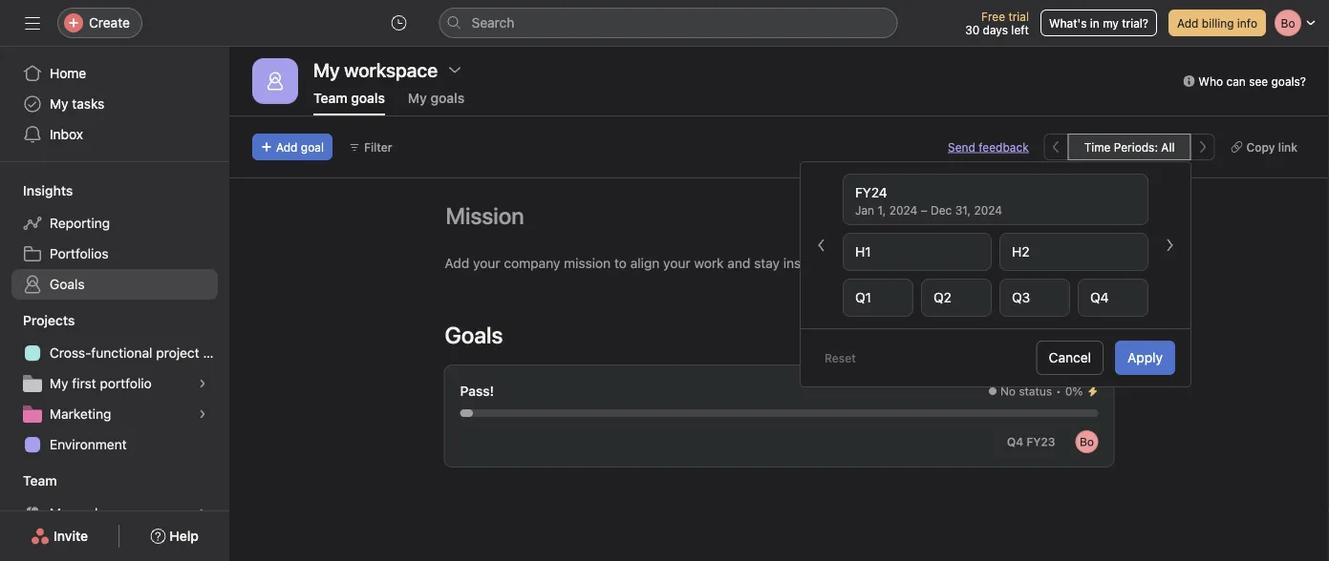 Task type: vqa. For each thing, say whether or not it's contained in the screenshot.
option group
no



Task type: locate. For each thing, give the bounding box(es) containing it.
create button
[[57, 8, 142, 38]]

0 vertical spatial can
[[1227, 75, 1246, 88]]

my left tasks
[[50, 96, 68, 112]]

1 vertical spatial add
[[276, 140, 298, 154]]

team
[[313, 90, 348, 106], [23, 474, 57, 489]]

portfolios link
[[11, 239, 218, 270]]

1 horizontal spatial q4
[[1091, 290, 1109, 306]]

reset button
[[816, 345, 865, 372]]

next year image
[[1162, 238, 1178, 253]]

0 horizontal spatial goals
[[351, 90, 385, 106]]

cross-
[[50, 346, 91, 361]]

left
[[1012, 23, 1029, 36]]

plan
[[203, 346, 229, 361]]

1 vertical spatial goals
[[445, 322, 503, 349]]

0 horizontal spatial add
[[276, 140, 298, 154]]

goal
[[301, 140, 324, 154]]

1 horizontal spatial team
[[313, 90, 348, 106]]

workspace
[[72, 506, 138, 522]]

0%
[[1066, 385, 1083, 399]]

1 horizontal spatial goals
[[431, 90, 465, 106]]

team goals
[[313, 90, 385, 106]]

2024
[[889, 204, 918, 217], [974, 204, 1003, 217]]

2 vertical spatial add
[[445, 256, 470, 271]]

show options image
[[447, 62, 463, 77]]

q3
[[1012, 290, 1031, 306]]

add billing info button
[[1169, 10, 1266, 36]]

2024 right 31,
[[974, 204, 1003, 217]]

access
[[985, 256, 1028, 271]]

your right align
[[663, 256, 691, 271]]

insights button
[[0, 182, 73, 201]]

q4 left fy23
[[1007, 436, 1024, 449]]

0 vertical spatial goals
[[50, 277, 85, 292]]

my for my first portfolio
[[50, 376, 68, 392]]

q4 for q4 fy23
[[1007, 436, 1024, 449]]

goals for my goals
[[431, 90, 465, 106]]

1 horizontal spatial goals
[[445, 322, 503, 349]]

2 goals from the left
[[431, 90, 465, 106]]

1 vertical spatial can
[[1032, 256, 1054, 271]]

goals inside my goals link
[[431, 90, 465, 106]]

portfolio
[[100, 376, 152, 392]]

1 vertical spatial q4
[[1007, 436, 1024, 449]]

q4 inside q4 fy23 dropdown button
[[1007, 436, 1024, 449]]

fy24
[[855, 185, 888, 201]]

goals down portfolios
[[50, 277, 85, 292]]

0 horizontal spatial your
[[473, 256, 500, 271]]

can left see
[[1227, 75, 1246, 88]]

mission
[[564, 256, 611, 271]]

see details, my workspace image
[[197, 508, 208, 520]]

info
[[1238, 16, 1258, 30]]

environment link
[[11, 430, 218, 461]]

previous year image
[[814, 238, 830, 253]]

projects button
[[0, 312, 75, 331]]

what's
[[1049, 16, 1087, 30]]

2024 left –
[[889, 204, 918, 217]]

marketing
[[50, 407, 111, 422]]

what's in my trial? button
[[1041, 10, 1157, 36]]

goals
[[50, 277, 85, 292], [445, 322, 503, 349]]

periods:
[[1114, 140, 1158, 154]]

my inside 'global' element
[[50, 96, 68, 112]]

my down my workspace
[[408, 90, 427, 106]]

goals?
[[1272, 75, 1307, 88]]

dec
[[931, 204, 952, 217]]

days
[[983, 23, 1008, 36]]

Mission title text field
[[433, 194, 529, 238]]

pass!
[[460, 384, 494, 400]]

your left company
[[473, 256, 500, 271]]

add inside 'button'
[[1177, 16, 1199, 30]]

send
[[948, 140, 976, 154]]

create
[[89, 15, 130, 31]]

your
[[473, 256, 500, 271], [663, 256, 691, 271]]

0 horizontal spatial goals
[[50, 277, 85, 292]]

apply button
[[1115, 341, 1176, 376]]

edit.
[[1058, 256, 1085, 271]]

team inside 'team goals' link
[[313, 90, 348, 106]]

1 horizontal spatial 2024
[[974, 204, 1003, 217]]

2 your from the left
[[663, 256, 691, 271]]

team for team
[[23, 474, 57, 489]]

0 vertical spatial team
[[313, 90, 348, 106]]

my
[[408, 90, 427, 106], [50, 96, 68, 112], [50, 376, 68, 392], [50, 506, 68, 522]]

1 horizontal spatial add
[[445, 256, 470, 271]]

goals down 'show options' icon
[[431, 90, 465, 106]]

team for team goals
[[313, 90, 348, 106]]

who can see goals?
[[1199, 75, 1307, 88]]

q4 up cancel
[[1091, 290, 1109, 306]]

q4
[[1091, 290, 1109, 306], [1007, 436, 1024, 449]]

q4 fy23
[[1007, 436, 1056, 449]]

help
[[169, 529, 199, 545]]

invite
[[54, 529, 88, 545]]

and
[[728, 256, 751, 271]]

goals down my workspace
[[351, 90, 385, 106]]

my up invite
[[50, 506, 68, 522]]

team inside team dropdown button
[[23, 474, 57, 489]]

my
[[1103, 16, 1119, 30]]

goals up pass!
[[445, 322, 503, 349]]

my inside 'link'
[[50, 376, 68, 392]]

team button
[[0, 472, 57, 491]]

all
[[1162, 140, 1175, 154]]

0 vertical spatial q4
[[1091, 290, 1109, 306]]

0 horizontal spatial team
[[23, 474, 57, 489]]

trial?
[[1122, 16, 1149, 30]]

2 horizontal spatial add
[[1177, 16, 1199, 30]]

add billing info
[[1177, 16, 1258, 30]]

cross-functional project plan link
[[11, 338, 229, 369]]

reporting
[[50, 216, 110, 231]]

can right h2
[[1032, 256, 1054, 271]]

add for add goal
[[276, 140, 298, 154]]

first
[[72, 376, 96, 392]]

see details, my first portfolio image
[[197, 378, 208, 390]]

team up the invite button
[[23, 474, 57, 489]]

time periods: all
[[1084, 140, 1175, 154]]

help button
[[138, 520, 211, 554]]

0 horizontal spatial q4
[[1007, 436, 1024, 449]]

cross-functional project plan
[[50, 346, 229, 361]]

1 horizontal spatial your
[[663, 256, 691, 271]]

goals inside insights element
[[50, 277, 85, 292]]

q4 for q4
[[1091, 290, 1109, 306]]

my tasks link
[[11, 89, 218, 119]]

in
[[1090, 16, 1100, 30]]

add down mission title text field
[[445, 256, 470, 271]]

0 vertical spatial add
[[1177, 16, 1199, 30]]

my inside teams element
[[50, 506, 68, 522]]

add left goal at the top of the page
[[276, 140, 298, 154]]

tasks
[[72, 96, 105, 112]]

0 horizontal spatial 2024
[[889, 204, 918, 217]]

1 2024 from the left
[[889, 204, 918, 217]]

project
[[156, 346, 199, 361]]

1 horizontal spatial can
[[1227, 75, 1246, 88]]

add
[[1177, 16, 1199, 30], [276, 140, 298, 154], [445, 256, 470, 271]]

goals inside 'team goals' link
[[351, 90, 385, 106]]

invite button
[[18, 520, 101, 554]]

my left first
[[50, 376, 68, 392]]

add inside button
[[276, 140, 298, 154]]

team up goal at the top of the page
[[313, 90, 348, 106]]

inspired.
[[784, 256, 837, 271]]

add left billing
[[1177, 16, 1199, 30]]

1 vertical spatial team
[[23, 474, 57, 489]]

1 goals from the left
[[351, 90, 385, 106]]



Task type: describe. For each thing, give the bounding box(es) containing it.
filter button
[[340, 134, 401, 161]]

cancel button
[[1037, 341, 1104, 376]]

h1
[[855, 244, 871, 260]]

members
[[872, 256, 930, 271]]

fy24 jan 1, 2024 – dec 31, 2024
[[855, 185, 1003, 217]]

copy link
[[1247, 140, 1298, 154]]

home
[[50, 65, 86, 81]]

31,
[[955, 204, 971, 217]]

time periods: all button
[[1068, 134, 1191, 161]]

inbox
[[50, 127, 83, 142]]

status
[[1019, 385, 1052, 399]]

search button
[[439, 8, 898, 38]]

cancel
[[1049, 350, 1092, 366]]

add for add billing info
[[1177, 16, 1199, 30]]

reporting link
[[11, 208, 218, 239]]

billing
[[1202, 16, 1234, 30]]

q2
[[934, 290, 952, 306]]

my workspace link
[[11, 499, 218, 529]]

insights element
[[0, 174, 229, 304]]

add goal
[[276, 140, 324, 154]]

home link
[[11, 58, 218, 89]]

portfolios
[[50, 246, 109, 262]]

goals link
[[11, 270, 218, 300]]

send feedback
[[948, 140, 1029, 154]]

filter
[[364, 140, 392, 154]]

trial
[[1009, 10, 1029, 23]]

no
[[1001, 385, 1016, 399]]

functional
[[91, 346, 152, 361]]

hide sidebar image
[[25, 15, 40, 31]]

q1
[[855, 290, 872, 306]]

marketing link
[[11, 400, 218, 430]]

see
[[1249, 75, 1268, 88]]

inbox link
[[11, 119, 218, 150]]

1,
[[878, 204, 886, 217]]

my goals
[[408, 90, 465, 106]]

projects element
[[0, 304, 229, 465]]

my for my workspace
[[50, 506, 68, 522]]

history image
[[391, 15, 407, 31]]

environment
[[50, 437, 127, 453]]

apply
[[1128, 350, 1163, 366]]

bo button
[[1076, 431, 1099, 454]]

no status
[[1001, 385, 1052, 399]]

free trial 30 days left
[[965, 10, 1029, 36]]

work
[[694, 256, 724, 271]]

•
[[1056, 385, 1062, 399]]

search
[[472, 15, 515, 31]]

time
[[1084, 140, 1111, 154]]

1 your from the left
[[473, 256, 500, 271]]

jan
[[855, 204, 875, 217]]

2 2024 from the left
[[974, 204, 1003, 217]]

add your company mission to align your work and stay inspired. only members with full access can edit.
[[445, 256, 1085, 271]]

my first portfolio
[[50, 376, 152, 392]]

goals for team goals
[[351, 90, 385, 106]]

30
[[965, 23, 980, 36]]

team goals link
[[313, 90, 385, 116]]

link
[[1278, 140, 1298, 154]]

0 horizontal spatial can
[[1032, 256, 1054, 271]]

company
[[504, 256, 560, 271]]

fy23
[[1027, 436, 1056, 449]]

q4 fy23 button
[[999, 429, 1064, 456]]

what's in my trial?
[[1049, 16, 1149, 30]]

full
[[963, 256, 982, 271]]

feedback
[[979, 140, 1029, 154]]

projects
[[23, 313, 75, 329]]

my workspace
[[313, 58, 438, 81]]

align
[[630, 256, 660, 271]]

bo
[[1080, 436, 1094, 449]]

search list box
[[439, 8, 898, 38]]

my for my goals
[[408, 90, 427, 106]]

my for my tasks
[[50, 96, 68, 112]]

free
[[982, 10, 1005, 23]]

teams element
[[0, 465, 229, 533]]

see details, marketing image
[[197, 409, 208, 421]]

add for add your company mission to align your work and stay inspired. only members with full access can edit.
[[445, 256, 470, 271]]

to
[[614, 256, 627, 271]]

global element
[[0, 47, 229, 162]]

• 0%
[[1056, 385, 1083, 399]]

h2
[[1012, 244, 1030, 260]]

–
[[921, 204, 928, 217]]

only
[[840, 256, 868, 271]]

my workspace
[[50, 506, 138, 522]]

who
[[1199, 75, 1223, 88]]

stay
[[754, 256, 780, 271]]

send feedback link
[[948, 139, 1029, 156]]

my goals link
[[408, 90, 465, 116]]



